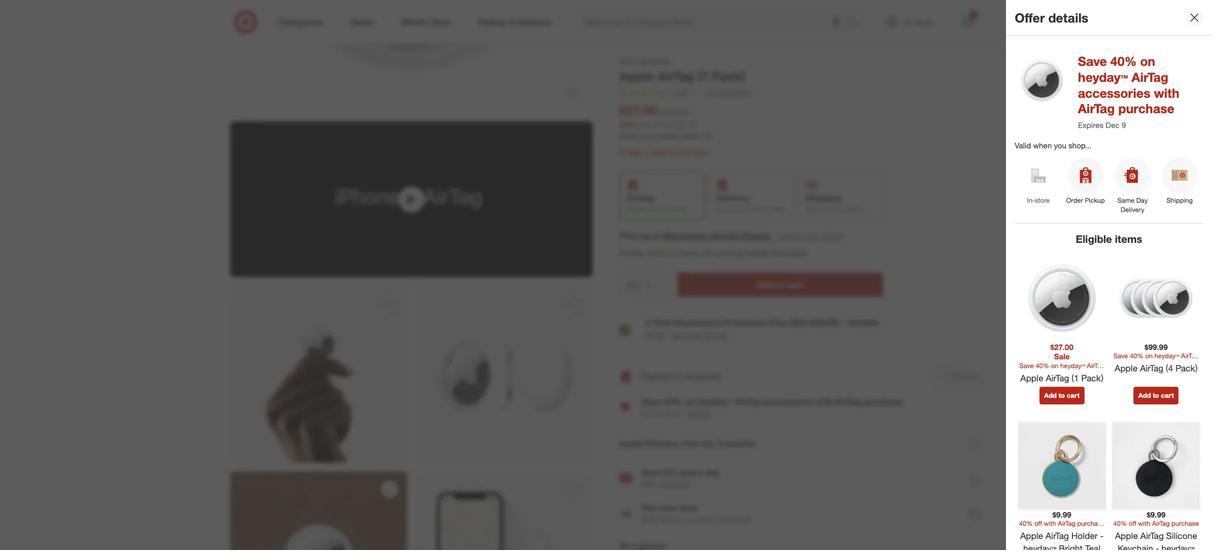 Task type: locate. For each thing, give the bounding box(es) containing it.
0 vertical spatial accessories
[[1078, 85, 1151, 100]]

1 $9.99 from the left
[[1053, 510, 1072, 519]]

1 vertical spatial eligible
[[641, 371, 670, 382]]

save right target promotion image
[[1078, 53, 1107, 69]]

see inside 2 year electronics protection plan ($20-$29.99) - allstate $3.50 · see plan details
[[672, 331, 685, 340]]

with inside the save 40% on heyday™ airtag accessories with airtag purchase expires dec 9
[[1154, 85, 1180, 100]]

0 vertical spatial hours
[[672, 205, 688, 213]]

apple airtag (1 pack), 3 of 9 image
[[230, 286, 407, 463]]

2 horizontal spatial add to cart button
[[1134, 387, 1179, 404]]

off right %
[[688, 121, 696, 129]]

0 horizontal spatial heyday™
[[698, 396, 732, 407]]

1 vertical spatial save
[[641, 396, 661, 407]]

heyday™ inside save 40% on heyday™ airtag accessories with airtag purchase online only ∙ details
[[698, 396, 732, 407]]

store down "check"
[[787, 247, 807, 258]]

$27.00 inside dialog
[[1051, 342, 1074, 352]]

cart for apple airtag (4 pack)
[[1161, 391, 1174, 399]]

add to cart button down apple airtag (4 pack)
[[1134, 387, 1179, 404]]

the
[[772, 247, 784, 258]]

0 vertical spatial with
[[1154, 85, 1180, 100]]

0 horizontal spatial store
[[787, 247, 807, 258]]

pickup inside pickup ready within 2 hours
[[626, 192, 655, 203]]

dec left 7
[[847, 205, 858, 213]]

with inside save 40% on heyday™ airtag accessories with airtag purchase online only ∙ details
[[816, 396, 833, 407]]

2 inside pickup ready within 2 hours
[[666, 205, 670, 213]]

apple airtag holder - heyday™ bright teal
[[1020, 530, 1104, 550]]

1 horizontal spatial accessories
[[1078, 85, 1151, 100]]

with
[[641, 480, 657, 489], [641, 515, 657, 524]]

questions
[[717, 87, 752, 97]]

to down apple airtag (1 pack)
[[1059, 391, 1065, 399]]

with up pay
[[641, 480, 657, 489]]

shipping right day
[[1167, 196, 1193, 204]]

1 horizontal spatial add to cart button
[[1040, 387, 1085, 404]]

eligible left items
[[1076, 233, 1112, 245]]

1 horizontal spatial off
[[1129, 519, 1137, 528]]

sale up when on the top
[[619, 119, 635, 129]]

$27.00 up apple airtag (1 pack)
[[1051, 342, 1074, 352]]

bright
[[1059, 543, 1083, 550]]

1 vertical spatial with
[[816, 396, 833, 407]]

1 horizontal spatial dec
[[1106, 120, 1120, 130]]

airtag inside apple airtag holder - heyday™ bright teal
[[1046, 530, 1069, 541]]

1 horizontal spatial shipping
[[1167, 196, 1193, 204]]

0 horizontal spatial accessories
[[763, 396, 813, 407]]

accessories inside the save 40% on heyday™ airtag accessories with airtag purchase expires dec 9
[[1078, 85, 1151, 100]]

1 horizontal spatial add to cart
[[1044, 391, 1080, 399]]

pick up at manhattan herald square
[[619, 230, 771, 241]]

store left order
[[1035, 196, 1050, 204]]

dec inside the save 40% on heyday™ airtag accessories with airtag purchase expires dec 9
[[1106, 120, 1120, 130]]

off up keychain
[[1129, 519, 1137, 528]]

sale inside $27.00 reg $29.99 sale save $ 2.99 ( 10 % off )
[[619, 119, 635, 129]]

$9.99 up apple airtag holder - heyday™ bright teal
[[1053, 510, 1072, 519]]

1 horizontal spatial store
[[1035, 196, 1050, 204]]

apple inside apple airtag holder - heyday™ bright teal
[[1020, 530, 1043, 541]]

details inside 2 year electronics protection plan ($20-$29.99) - allstate $3.50 · see plan details
[[704, 331, 727, 340]]

add to cart button down the
[[678, 273, 883, 297]]

2 horizontal spatial cart
[[1161, 391, 1174, 399]]

by
[[823, 205, 830, 213]]

0 vertical spatial heyday™
[[1078, 69, 1128, 84]]

apple
[[649, 56, 669, 65], [619, 68, 654, 84], [1115, 363, 1138, 374], [1021, 373, 1044, 384], [619, 438, 643, 449], [1020, 530, 1043, 541], [1115, 530, 1138, 541]]

thu,
[[832, 205, 845, 213]]

within inside pickup ready within 2 hours
[[647, 205, 664, 213]]

2 horizontal spatial heyday™
[[1078, 69, 1128, 84]]

pickup ready within 2 hours
[[626, 192, 688, 213]]

details right offer
[[1049, 10, 1089, 25]]

40% for save 40% on heyday™ airtag accessories with airtag purchase expires dec 9
[[1111, 53, 1137, 69]]

on for save 40% on heyday™ airtag accessories with airtag purchase online only ∙ details
[[685, 396, 695, 407]]

(1
[[698, 68, 709, 84], [1072, 373, 1079, 384]]

apple airtag silicone keychain - heyday™ black image
[[1112, 422, 1200, 510]]

with inside $9.99 40% off with airtag purchase apple airtag silicone keychain - heyday
[[1138, 519, 1151, 528]]

heyday™
[[1078, 69, 1128, 84], [698, 396, 732, 407], [1024, 543, 1057, 550]]

$27.00 for $27.00 reg $29.99 sale save $ 2.99 ( 10 % off )
[[619, 102, 657, 117]]

delivery down same
[[1121, 206, 1145, 214]]

40% inside $9.99 40% off with airtag purchase apple airtag silicone keychain - heyday
[[1114, 519, 1127, 528]]

shipping inside shipping get it by thu, dec 7
[[805, 192, 842, 203]]

$27.00 for $27.00 sale
[[1051, 342, 1074, 352]]

heyday™ inside apple airtag holder - heyday™ bright teal
[[1024, 543, 1057, 550]]

None checkbox
[[619, 325, 630, 336]]

0 vertical spatial save
[[1078, 53, 1107, 69]]

heyday™ for save 40% on heyday™ airtag accessories with airtag purchase online only ∙ details
[[698, 396, 732, 407]]

0 horizontal spatial details
[[704, 331, 727, 340]]

apple airtag (1 pack), 1 of 9 image
[[230, 0, 593, 113]]

1 within from the top
[[647, 205, 664, 213]]

1 vertical spatial off
[[1129, 519, 1137, 528]]

add to cart button for apple airtag (1 pack)
[[1040, 387, 1085, 404]]

reg
[[659, 108, 669, 116]]

save inside save 5% every day with redcard
[[641, 467, 661, 478]]

2 vertical spatial with
[[1138, 519, 1151, 528]]

2 horizontal spatial with
[[1154, 85, 1180, 100]]

0 vertical spatial within
[[647, 205, 664, 213]]

pickup
[[626, 192, 655, 203], [1085, 196, 1105, 204]]

1 vertical spatial sale
[[1054, 352, 1070, 361]]

$9.99 for $9.99 40% off with airtag purchase apple airtag silicone keychain - heyday
[[1147, 510, 1166, 519]]

1 horizontal spatial -
[[1100, 530, 1104, 541]]

save inside save 40% on heyday™ airtag accessories with airtag purchase online only ∙ details
[[641, 396, 661, 407]]

$9.99 inside $9.99 40% off with airtag purchase apple airtag silicone keychain - heyday
[[1147, 510, 1166, 519]]

apple airtag (4 pack) image
[[1112, 254, 1200, 342]]

for left this
[[668, 147, 677, 157]]

1 vertical spatial with
[[641, 515, 657, 524]]

sale
[[619, 119, 635, 129], [1054, 352, 1070, 361]]

1 horizontal spatial delivery
[[1121, 206, 1145, 214]]

1 vertical spatial accessories
[[763, 396, 813, 407]]

to for apple airtag (1 pack)
[[1059, 391, 1065, 399]]

with down pay
[[641, 515, 657, 524]]

get
[[805, 205, 816, 213]]

0 vertical spatial dec
[[1106, 120, 1120, 130]]

- right $29.99)
[[842, 317, 845, 328]]

delivery as soon as 12pm today
[[716, 192, 786, 213]]

pack) inside shop all apple apple airtag (1 pack)
[[712, 68, 746, 84]]

$99.99
[[1145, 342, 1168, 352]]

soon
[[725, 205, 740, 213]]

year
[[653, 317, 671, 328]]

40% inside save 40% on heyday™ airtag accessories with airtag purchase online only ∙ details
[[664, 396, 682, 407]]

hours
[[672, 205, 688, 213], [680, 247, 702, 258]]

deal
[[651, 147, 666, 157]]

purchase for save 40% on heyday™ airtag accessories with airtag purchase online only ∙ details
[[864, 396, 903, 407]]

manhattan herald square button
[[664, 230, 771, 242]]

off
[[688, 121, 696, 129], [1129, 519, 1137, 528]]

shipping inside dialog
[[1167, 196, 1193, 204]]

add to cart button
[[678, 273, 883, 297], [1040, 387, 1085, 404], [1134, 387, 1179, 404]]

0 horizontal spatial sale
[[619, 119, 635, 129]]

0 vertical spatial sale
[[619, 119, 635, 129]]

1 vertical spatial $27.00
[[1051, 342, 1074, 352]]

1 horizontal spatial details
[[1049, 10, 1089, 25]]

add for the left add to cart button
[[757, 279, 774, 290]]

on
[[1140, 53, 1156, 69], [685, 396, 695, 407], [681, 515, 690, 524]]

offer
[[1015, 10, 1045, 25]]

2 vertical spatial save
[[641, 467, 661, 478]]

for
[[668, 147, 677, 157], [704, 247, 715, 258], [672, 371, 683, 382], [703, 438, 714, 449]]

0 vertical spatial $27.00
[[619, 102, 657, 117]]

)
[[696, 121, 697, 129]]

for inside deals "element"
[[703, 438, 714, 449]]

0 vertical spatial details
[[1049, 10, 1089, 25]]

cart for apple airtag (1 pack)
[[1067, 391, 1080, 399]]

on inside the save 40% on heyday™ airtag accessories with airtag purchase expires dec 9
[[1140, 53, 1156, 69]]

$27.00 inside $27.00 reg $29.99 sale save $ 2.99 ( 10 % off )
[[619, 102, 657, 117]]

1 horizontal spatial pack)
[[1082, 373, 1104, 384]]

eligible items
[[1076, 233, 1142, 245]]

$9.99 40% off with airtag purchase apple airtag silicone keychain - heyday
[[1114, 510, 1199, 550]]

1 horizontal spatial eligible
[[1076, 233, 1112, 245]]

eligible
[[1076, 233, 1112, 245], [641, 371, 670, 382]]

-
[[842, 317, 845, 328], [1100, 530, 1104, 541], [1156, 543, 1159, 550]]

0 horizontal spatial delivery
[[716, 192, 750, 203]]

dec left "9" in the top of the page
[[1106, 120, 1120, 130]]

heyday™ inside the save 40% on heyday™ airtag accessories with airtag purchase expires dec 9
[[1078, 69, 1128, 84]]

0 horizontal spatial over
[[659, 502, 677, 513]]

1 horizontal spatial with
[[1138, 519, 1151, 528]]

1 vertical spatial delivery
[[1121, 206, 1145, 214]]

1 with from the top
[[641, 480, 657, 489]]

over
[[659, 502, 677, 513], [716, 515, 731, 524]]

1 vertical spatial item
[[964, 372, 977, 380]]

with inside save 5% every day with redcard
[[641, 480, 657, 489]]

heyday™ up expires
[[1078, 69, 1128, 84]]

you
[[1054, 141, 1067, 150]]

0 horizontal spatial see
[[629, 147, 643, 157]]

over up affirm
[[659, 502, 677, 513]]

0 horizontal spatial $9.99
[[1053, 510, 1072, 519]]

check other stores
[[778, 232, 844, 241]]

2 vertical spatial heyday™
[[1024, 543, 1057, 550]]

1 vertical spatial dec
[[847, 205, 858, 213]]

accessories inside save 40% on heyday™ airtag accessories with airtag purchase online only ∙ details
[[763, 396, 813, 407]]

1 horizontal spatial item
[[964, 372, 977, 380]]

1 horizontal spatial see
[[672, 331, 685, 340]]

0 vertical spatial store
[[1035, 196, 1050, 204]]

dialog
[[1006, 0, 1212, 550]]

on inside save 40% on heyday™ airtag accessories with airtag purchase online only ∙ details
[[685, 396, 695, 407]]

0 horizontal spatial to
[[776, 279, 784, 290]]

2 horizontal spatial pack)
[[1176, 363, 1198, 374]]

add to cart button for apple airtag (4 pack)
[[1134, 387, 1179, 404]]

purchase inside save 40% on heyday™ airtag accessories with airtag purchase online only ∙ details
[[864, 396, 903, 407]]

save inside the save 40% on heyday™ airtag accessories with airtag purchase expires dec 9
[[1078, 53, 1107, 69]]

0 horizontal spatial cart
[[787, 279, 804, 290]]

hours up manhattan
[[672, 205, 688, 213]]

0 horizontal spatial eligible
[[641, 371, 670, 382]]

accessories for save 40% on heyday™ airtag accessories with airtag purchase online only ∙ details
[[763, 396, 813, 407]]

$100
[[733, 515, 750, 524]]

- inside $9.99 40% off with airtag purchase apple airtag silicone keychain - heyday
[[1156, 543, 1159, 550]]

shipping
[[805, 192, 842, 203], [1167, 196, 1193, 204]]

delivery up soon
[[716, 192, 750, 203]]

1 vertical spatial heyday™
[[698, 396, 732, 407]]

cart down apple airtag (1 pack)
[[1067, 391, 1080, 399]]

cart up ($20-
[[787, 279, 804, 290]]

see left 1
[[629, 147, 643, 157]]

airtag
[[657, 68, 694, 84], [1132, 69, 1169, 84], [1078, 101, 1115, 116], [1140, 363, 1164, 374], [1046, 373, 1069, 384], [735, 396, 760, 407], [836, 396, 861, 407], [1152, 519, 1170, 528], [1046, 530, 1069, 541], [1141, 530, 1164, 541]]

orders
[[692, 515, 714, 524]]

time
[[680, 502, 698, 513]]

keychain
[[1118, 543, 1153, 550]]

pick
[[619, 230, 637, 241]]

save left 5%
[[641, 467, 661, 478]]

add to cart down apple airtag (4 pack)
[[1139, 391, 1174, 399]]

dec inside shipping get it by thu, dec 7
[[847, 205, 858, 213]]

1 vertical spatial see
[[672, 331, 685, 340]]

over left $100
[[716, 515, 731, 524]]

hours down pick up at manhattan herald square
[[680, 247, 702, 258]]

search
[[844, 17, 871, 28]]

1 horizontal spatial to
[[1059, 391, 1065, 399]]

add to cart down the
[[757, 279, 804, 290]]

0 vertical spatial -
[[842, 317, 845, 328]]

apple inside deals "element"
[[619, 438, 643, 449]]

shipping up the by
[[805, 192, 842, 203]]

40% inside the save 40% on heyday™ airtag accessories with airtag purchase expires dec 9
[[1111, 53, 1137, 69]]

1 vertical spatial on
[[685, 396, 695, 407]]

1 horizontal spatial over
[[716, 515, 731, 524]]

airtag inside shop all apple apple airtag (1 pack)
[[657, 68, 694, 84]]

0 vertical spatial on
[[1140, 53, 1156, 69]]

0 vertical spatial with
[[641, 480, 657, 489]]

2 vertical spatial on
[[681, 515, 690, 524]]

this
[[679, 147, 692, 157]]

pickup right order
[[1085, 196, 1105, 204]]

- inside 2 year electronics protection plan ($20-$29.99) - allstate $3.50 · see plan details
[[842, 317, 845, 328]]

ready down pick
[[619, 247, 644, 258]]

1 horizontal spatial sale
[[1054, 352, 1070, 361]]

2 horizontal spatial to
[[1153, 391, 1159, 399]]

0 vertical spatial delivery
[[716, 192, 750, 203]]

0 horizontal spatial pack)
[[712, 68, 746, 84]]

0 horizontal spatial with
[[816, 396, 833, 407]]

with for save 40% on heyday™ airtag accessories with airtag purchase expires dec 9
[[1154, 85, 1180, 100]]

pay
[[641, 502, 657, 513]]

1 vertical spatial purchase
[[864, 396, 903, 407]]

eligible up online
[[641, 371, 670, 382]]

0 horizontal spatial dec
[[847, 205, 858, 213]]

40%
[[1111, 53, 1137, 69], [664, 396, 682, 407], [1114, 519, 1127, 528]]

- up teal
[[1100, 530, 1104, 541]]

3
[[717, 438, 721, 449]]

add to cart for apple airtag (1 pack)
[[1044, 391, 1080, 399]]

heyday™ left bright
[[1024, 543, 1057, 550]]

all
[[640, 56, 647, 65]]

0 horizontal spatial $27.00
[[619, 102, 657, 117]]

free
[[684, 438, 700, 449]]

details
[[1049, 10, 1089, 25], [704, 331, 727, 340]]

purchase
[[1119, 101, 1175, 116], [864, 396, 903, 407], [1172, 519, 1199, 528]]

2
[[972, 12, 975, 18], [666, 205, 670, 213], [672, 247, 677, 258], [646, 317, 651, 328]]

to down the
[[776, 279, 784, 290]]

What can we help you find? suggestions appear below search field
[[578, 10, 852, 34]]

0 vertical spatial purchase
[[1119, 101, 1175, 116]]

within up at
[[647, 205, 664, 213]]

apple airtag (1 pack), 6 of 9 image
[[416, 472, 593, 550]]

1 vertical spatial details
[[704, 331, 727, 340]]

0 horizontal spatial pickup
[[626, 192, 655, 203]]

- right keychain
[[1156, 543, 1159, 550]]

purchase inside the save 40% on heyday™ airtag accessories with airtag purchase expires dec 9
[[1119, 101, 1175, 116]]

to down apple airtag (4 pack)
[[1153, 391, 1159, 399]]

2 inside 2 year electronics protection plan ($20-$29.99) - allstate $3.50 · see plan details
[[646, 317, 651, 328]]

ready inside pickup ready within 2 hours
[[626, 205, 645, 213]]

pack) for apple airtag (1 pack)
[[1082, 373, 1104, 384]]

purchase for save 40% on heyday™ airtag accessories with airtag purchase expires dec 9
[[1119, 101, 1175, 116]]

2 vertical spatial purchase
[[1172, 519, 1199, 528]]

save
[[1078, 53, 1107, 69], [641, 396, 661, 407], [641, 467, 661, 478]]

2 vertical spatial -
[[1156, 543, 1159, 550]]

see right ·
[[672, 331, 685, 340]]

order
[[1066, 196, 1083, 204]]

$29.99
[[670, 108, 690, 116]]

within down at
[[647, 247, 670, 258]]

0 vertical spatial (1
[[698, 68, 709, 84]]

today
[[769, 205, 786, 213]]

0 vertical spatial over
[[659, 502, 677, 513]]

(1 up the 34 on the right of page
[[698, 68, 709, 84]]

0 horizontal spatial (1
[[698, 68, 709, 84]]

add to cart down apple airtag (1 pack)
[[1044, 391, 1080, 399]]

$3.50
[[646, 331, 664, 340]]

$9.99 up keychain
[[1147, 510, 1166, 519]]

shipping for shipping
[[1167, 196, 1193, 204]]

dialog containing offer details
[[1006, 0, 1212, 550]]

$27.00 up save
[[619, 102, 657, 117]]

silicone
[[1166, 530, 1197, 541]]

cart
[[787, 279, 804, 290], [1067, 391, 1080, 399], [1161, 391, 1174, 399]]

add to cart button down apple airtag (1 pack)
[[1040, 387, 1085, 404]]

heyday™ up details
[[698, 396, 732, 407]]

2 horizontal spatial -
[[1156, 543, 1159, 550]]

on for save 40% on heyday™ airtag accessories with airtag purchase expires dec 9
[[1140, 53, 1156, 69]]

0 vertical spatial eligible
[[1076, 233, 1112, 245]]

with
[[1154, 85, 1180, 100], [816, 396, 833, 407], [1138, 519, 1151, 528]]

1 vertical spatial 40%
[[664, 396, 682, 407]]

cart down (4
[[1161, 391, 1174, 399]]

apple airtag (1 pack), 5 of 9 image
[[230, 472, 407, 550]]

2 horizontal spatial add to cart
[[1139, 391, 1174, 399]]

add for add to cart button associated with apple airtag (1 pack)
[[1044, 391, 1057, 399]]

ready
[[626, 205, 645, 213], [619, 247, 644, 258]]

1 vertical spatial hours
[[680, 247, 702, 258]]

1 vertical spatial store
[[787, 247, 807, 258]]

(1 down $27.00 sale on the right
[[1072, 373, 1079, 384]]

2 with from the top
[[641, 515, 657, 524]]

0 horizontal spatial -
[[842, 317, 845, 328]]

0 vertical spatial ready
[[626, 205, 645, 213]]

apple airtag (4 pack)
[[1115, 363, 1198, 374]]

apple airtag (1 pack), 2 of 9, play video image
[[230, 121, 593, 277]]

item inside button
[[964, 372, 977, 380]]

delivery inside same day delivery
[[1121, 206, 1145, 214]]

pickup up up
[[626, 192, 655, 203]]

2 $9.99 from the left
[[1147, 510, 1166, 519]]

0 vertical spatial 40%
[[1111, 53, 1137, 69]]

2 within from the top
[[647, 247, 670, 258]]

to for apple airtag (4 pack)
[[1153, 391, 1159, 399]]

within
[[647, 205, 664, 213], [647, 247, 670, 258]]

ready up pick
[[626, 205, 645, 213]]

1 horizontal spatial $9.99
[[1147, 510, 1166, 519]]

eligible for eligible for registries
[[641, 371, 670, 382]]

$9.99
[[1053, 510, 1072, 519], [1147, 510, 1166, 519]]

0 horizontal spatial add to cart
[[757, 279, 804, 290]]

sale up apple airtag (1 pack)
[[1054, 352, 1070, 361]]

sale inside $27.00 sale
[[1054, 352, 1070, 361]]

40% for $9.99 40% off with airtag purchase apple airtag silicone keychain - heyday
[[1114, 519, 1127, 528]]

pay over time with affirm on orders over $100
[[641, 502, 750, 524]]

store
[[1035, 196, 1050, 204], [787, 247, 807, 258]]

for left 3
[[703, 438, 714, 449]]

2 vertical spatial 40%
[[1114, 519, 1127, 528]]

0 vertical spatial see
[[629, 147, 643, 157]]

1 vertical spatial -
[[1100, 530, 1104, 541]]

details right plan
[[704, 331, 727, 340]]

manhattan
[[664, 230, 709, 241]]

1 horizontal spatial $27.00
[[1051, 342, 1074, 352]]

details
[[687, 408, 710, 418]]

save up online
[[641, 396, 661, 407]]



Task type: describe. For each thing, give the bounding box(es) containing it.
in-store
[[1027, 196, 1050, 204]]

add item
[[950, 372, 977, 380]]

online
[[680, 132, 701, 141]]

off inside $9.99 40% off with airtag purchase apple airtag silicone keychain - heyday
[[1129, 519, 1137, 528]]

shop...
[[1069, 141, 1092, 150]]

eligible for registries
[[641, 371, 721, 382]]

hours inside pickup ready within 2 hours
[[672, 205, 688, 213]]

($20-
[[790, 317, 811, 328]]

1 vertical spatial over
[[716, 515, 731, 524]]

plan
[[769, 317, 788, 328]]

with for save 40% on heyday™ airtag accessories with airtag purchase online only ∙ details
[[816, 396, 833, 407]]

order pickup
[[1066, 196, 1105, 204]]

7
[[860, 205, 864, 213]]

months
[[724, 438, 755, 449]]

online
[[641, 408, 663, 418]]

herald
[[711, 230, 739, 241]]

0 horizontal spatial add to cart button
[[678, 273, 883, 297]]

check
[[778, 232, 800, 241]]

add item button
[[936, 368, 982, 385]]

valid when you shop...
[[1015, 141, 1092, 150]]

same
[[1118, 196, 1135, 204]]

allstate
[[848, 317, 880, 328]]

add for add to cart button related to apple airtag (4 pack)
[[1139, 391, 1151, 399]]

as
[[716, 205, 723, 213]]

stores
[[822, 232, 844, 241]]

ready within 2 hours for pickup inside the store
[[619, 247, 807, 258]]

save 5% every day with redcard
[[641, 467, 720, 489]]

·
[[667, 330, 669, 341]]

0 vertical spatial item
[[694, 147, 709, 157]]

for left registries
[[672, 371, 683, 382]]

target promotion image image
[[1015, 53, 1069, 108]]

$29.99)
[[811, 317, 839, 328]]

(4
[[1166, 363, 1173, 374]]

1 horizontal spatial pickup
[[1085, 196, 1105, 204]]

2 link
[[956, 10, 980, 34]]

1324 link
[[619, 86, 699, 100]]

day
[[1137, 196, 1148, 204]]

10
[[672, 121, 680, 129]]

when
[[619, 132, 639, 141]]

1 horizontal spatial (1
[[1072, 373, 1079, 384]]

34 questions
[[706, 87, 752, 97]]

search button
[[844, 10, 871, 36]]

save for save 40% on heyday™ airtag accessories with airtag purchase
[[1078, 53, 1107, 69]]

shop all apple apple airtag (1 pack)
[[619, 56, 746, 84]]

protection
[[723, 317, 767, 328]]

delivery inside delivery as soon as 12pm today
[[716, 192, 750, 203]]

only
[[666, 408, 680, 418]]

$9.99 for $9.99
[[1053, 510, 1072, 519]]

save 40% on heyday™ airtag accessories with airtag purchase expires dec 9
[[1078, 53, 1180, 130]]

pack) for apple airtag (4 pack)
[[1176, 363, 1198, 374]]

see 1 deal for this item
[[629, 147, 709, 157]]

store inside dialog
[[1035, 196, 1050, 204]]

offer details
[[1015, 10, 1089, 25]]

it
[[818, 205, 821, 213]]

34 questions link
[[701, 86, 752, 99]]

5%
[[664, 467, 677, 478]]

as
[[742, 205, 749, 213]]

when
[[1033, 141, 1052, 150]]

apple airtag holder - heyday™ bright teal image
[[1018, 422, 1106, 510]]

other
[[802, 232, 820, 241]]

holder
[[1072, 530, 1098, 541]]

fitness+
[[646, 438, 681, 449]]

%
[[680, 121, 686, 129]]

$27.00 sale
[[1051, 342, 1074, 361]]

details button
[[686, 407, 711, 419]]

inside
[[746, 247, 769, 258]]

items
[[1115, 233, 1142, 245]]

purchased
[[641, 132, 678, 141]]

2 year electronics protection plan ($20-$29.99) - allstate $3.50 · see plan details
[[646, 317, 880, 341]]

apple fitness+ free for 3 months
[[619, 438, 755, 449]]

∙
[[682, 408, 684, 418]]

day
[[705, 467, 720, 478]]

12pm
[[750, 205, 767, 213]]

40% for save 40% on heyday™ airtag accessories with airtag purchase online only ∙ details
[[664, 396, 682, 407]]

apple inside $9.99 40% off with airtag purchase apple airtag silicone keychain - heyday
[[1115, 530, 1138, 541]]

eligible for eligible items
[[1076, 233, 1112, 245]]

(1 inside shop all apple apple airtag (1 pack)
[[698, 68, 709, 84]]

- inside apple airtag holder - heyday™ bright teal
[[1100, 530, 1104, 541]]

9
[[1122, 120, 1126, 130]]

registries
[[685, 371, 721, 382]]

save for save 5% every day
[[641, 467, 661, 478]]

affirm
[[659, 515, 679, 524]]

1
[[645, 147, 649, 157]]

$
[[653, 121, 656, 129]]

for down manhattan herald square button
[[704, 247, 715, 258]]

on inside the pay over time with affirm on orders over $100
[[681, 515, 690, 524]]

add to cart for apple airtag (4 pack)
[[1139, 391, 1174, 399]]

deals element
[[619, 390, 982, 461]]

teal
[[1085, 543, 1101, 550]]

apple airtag (1 pack), 4 of 9 image
[[416, 286, 593, 463]]

in-
[[1027, 196, 1035, 204]]

pickup
[[717, 247, 744, 258]]

see 1 deal for this item link
[[619, 145, 982, 160]]

every
[[680, 467, 702, 478]]

shipping for shipping get it by thu, dec 7
[[805, 192, 842, 203]]

1 vertical spatial ready
[[619, 247, 644, 258]]

off inside $27.00 reg $29.99 sale save $ 2.99 ( 10 % off )
[[688, 121, 696, 129]]

heyday™ for save 40% on heyday™ airtag accessories with airtag purchase expires dec 9
[[1078, 69, 1128, 84]]

accessories for save 40% on heyday™ airtag accessories with airtag purchase expires dec 9
[[1078, 85, 1151, 100]]

save 40% on heyday™ airtag accessories with airtag purchase online only ∙ details
[[641, 396, 903, 418]]

apple airtag (1 pack) image
[[1018, 254, 1106, 342]]

with inside the pay over time with affirm on orders over $100
[[641, 515, 657, 524]]

apple airtag (1 pack)
[[1021, 373, 1104, 384]]

plan
[[687, 331, 702, 340]]

up
[[640, 230, 651, 241]]

(
[[671, 121, 672, 129]]

see plan details button
[[672, 330, 727, 341]]

purchase inside $9.99 40% off with airtag purchase apple airtag silicone keychain - heyday
[[1172, 519, 1199, 528]]

when purchased online
[[619, 132, 701, 141]]

$27.00 reg $29.99 sale save $ 2.99 ( 10 % off )
[[619, 102, 697, 129]]

save 40% on heyday™ airtag accessories with airtag purchase link
[[641, 396, 903, 407]]



Task type: vqa. For each thing, say whether or not it's contained in the screenshot.
the top NEW
no



